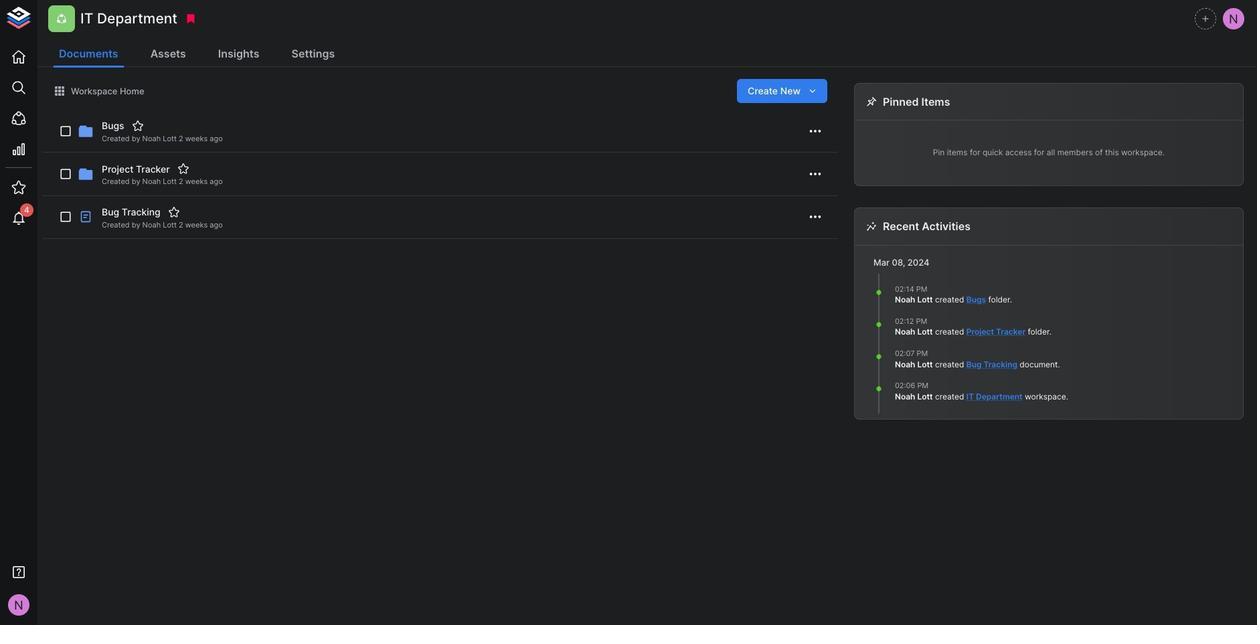 Task type: locate. For each thing, give the bounding box(es) containing it.
remove bookmark image
[[185, 13, 197, 25]]

favorite image
[[177, 163, 189, 175], [168, 206, 180, 218]]

1 vertical spatial favorite image
[[168, 206, 180, 218]]



Task type: vqa. For each thing, say whether or not it's contained in the screenshot.
top The Favorite image
yes



Task type: describe. For each thing, give the bounding box(es) containing it.
favorite image
[[132, 120, 144, 132]]

0 vertical spatial favorite image
[[177, 163, 189, 175]]



